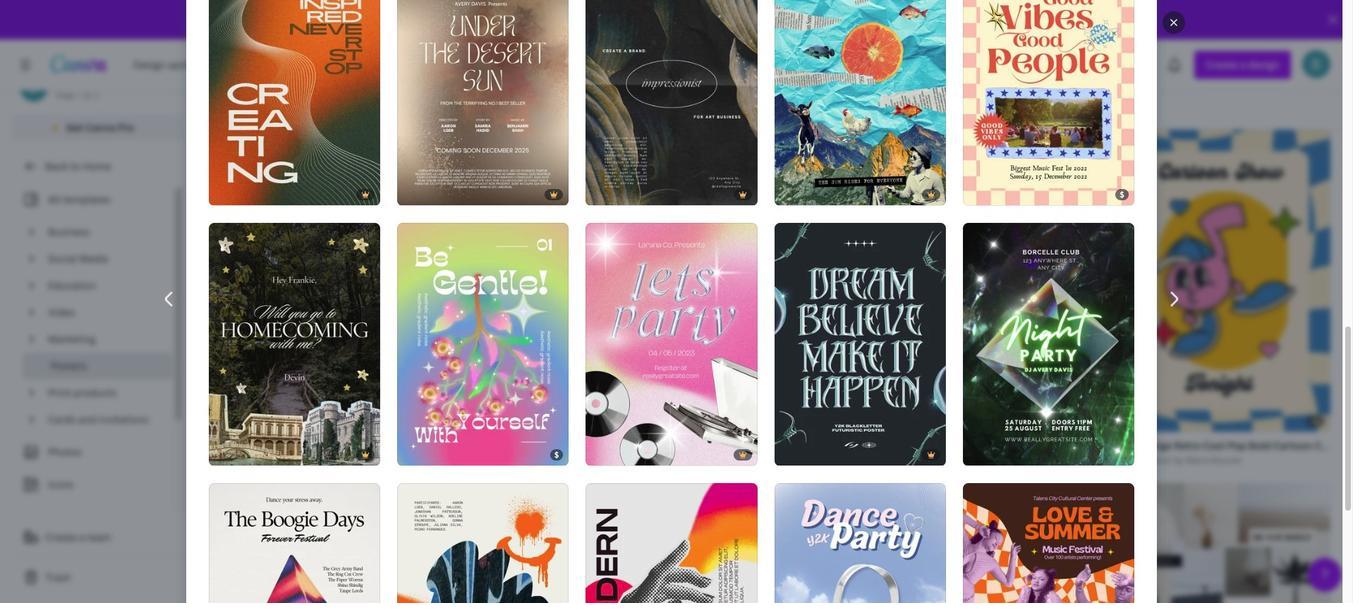 Task type: describe. For each thing, give the bounding box(es) containing it.
noisy
[[956, 101, 979, 113]]

beige retro cool pop bold cartoon character poster image
[[1117, 130, 1331, 432]]

and inside white orange gradient photocentric music festival poster poster by logo and art / vibrant design resources
[[978, 455, 993, 467]]

beige and brown minimalist aesthetic personal profile about me poster image
[[425, 466, 639, 603]]

collage
[[713, 422, 749, 435]]

templates
[[63, 193, 111, 206]]

poster by antler link
[[223, 433, 409, 447]]

invitations
[[98, 413, 149, 426]]

neon green black night party poster image
[[963, 223, 1135, 466]]

poster by berty images link
[[223, 80, 409, 94]]

by inside beige collage personal scrapbook all about me poster poster by nassyart
[[713, 437, 723, 449]]

fall
[[770, 68, 787, 81]]

and for navy
[[250, 65, 268, 78]]

images inside brown creative vintage rustic motivational quote poster poster by marissa abao's images
[[557, 101, 586, 113]]

poster inside black white minimalist calligraphy welcome poster by designs for makers
[[1146, 101, 1172, 113]]

orange gray white modern typographic art inspirational/motivational quote poster image
[[209, 0, 380, 205]]

1 horizontal spatial canva
[[534, 13, 565, 26]]

illustrated
[[718, 68, 768, 81]]

format button
[[284, 95, 352, 124]]

brown illustrated fall festival poster link
[[684, 67, 860, 83]]

video link
[[42, 299, 164, 326]]

print-ready
[[366, 102, 420, 116]]

how
[[294, 419, 315, 432]]

all inside all filters button
[[223, 102, 236, 116]]

all filters button
[[195, 95, 278, 124]]

get canva pro
[[66, 121, 134, 134]]

gradient
[[982, 439, 1025, 453]]

pink gradient y2k vibrant party event poster image
[[586, 223, 757, 466]]

orange
[[945, 439, 980, 453]]

by inside white orange gradient photocentric music festival poster poster by logo and art / vibrant design resources
[[944, 455, 954, 467]]

color button
[[726, 95, 786, 124]]

create a team
[[45, 531, 111, 544]]

pop
[[1228, 439, 1247, 453]]

trash link
[[11, 564, 184, 592]]

print-ready button
[[358, 95, 445, 124]]

dinner
[[604, 422, 635, 435]]

quote
[[664, 85, 694, 99]]

brown creative vintage rustic motivational quote poster image
[[425, 0, 639, 78]]

education link
[[42, 272, 164, 299]]

beige retro cool pop bold cartoon characte link
[[1146, 438, 1354, 454]]

posters
[[51, 359, 87, 373]]

black minimalist christmas eve dinner party poster poster by yellow bananas
[[454, 422, 697, 449]]

navy and white modern business workshop poster link
[[223, 64, 468, 80]]

white inside white orange gradient photocentric music festival poster poster by logo and art / vibrant design resources
[[915, 439, 943, 453]]

back to home
[[45, 160, 111, 173]]

business inside business link
[[48, 225, 90, 239]]

brown for brown illustrated fall festival poster
[[684, 68, 715, 81]]

poster inside black minimalist christmas eve dinner party poster poster by yellow bananas
[[454, 437, 480, 449]]

orange black graffiti street art festival poster image
[[397, 483, 569, 603]]

bouvier
[[1211, 455, 1243, 467]]

me inside the brown minimalist scrapbook personal profile all about me poster poster by noisy frame
[[1180, 85, 1195, 99]]

price button
[[662, 95, 721, 124]]

print products
[[48, 386, 117, 399]]

antler
[[264, 434, 289, 446]]

khaki and red vintage creative music concert announcement poster image
[[963, 0, 1135, 206]]

feature button
[[587, 95, 657, 124]]

all inside the brown minimalist scrapbook personal profile all about me poster poster by noisy frame
[[1133, 85, 1146, 99]]

1
[[94, 90, 98, 102]]

designs
[[1186, 101, 1218, 113]]

business link
[[42, 219, 164, 246]]

icons
[[48, 478, 74, 491]]

pro inside button
[[118, 121, 134, 134]]

white orange gradient photocentric music festival poster link
[[915, 438, 1194, 454]]

color
[[735, 102, 761, 116]]

poster by maria bouvier link
[[1146, 454, 1331, 468]]

business inside navy and white modern business workshop poster poster by berty images
[[341, 65, 383, 78]]

social
[[48, 252, 77, 265]]

black minimalist christmas eve dinner party poster link
[[454, 421, 697, 437]]

scrapbook inside the brown minimalist scrapbook personal profile all about me poster poster by noisy frame
[[1001, 85, 1053, 99]]

poster by noisy frame link
[[915, 100, 1100, 114]]

marketing
[[48, 332, 95, 346]]

cards and invitations
[[48, 413, 149, 426]]

get inside button
[[66, 121, 83, 134]]

.
[[850, 13, 852, 26]]

dg
[[812, 83, 825, 95]]

navy and white modern business workshop poster image
[[195, 0, 409, 57]]

create
[[45, 531, 77, 544]]

christmas
[[535, 422, 582, 435]]

poster by designs for makers link
[[1146, 100, 1331, 114]]

crocce
[[747, 83, 775, 95]]

$ for "gradient psychedelic quote poster" 'image'
[[554, 450, 559, 460]]

profile
[[1099, 85, 1131, 99]]

out
[[350, 419, 368, 432]]

all templates link
[[20, 186, 164, 213]]

video
[[48, 306, 75, 319]]

media
[[79, 252, 108, 265]]

blue and orange collage sky mountains animals poster image
[[774, 0, 946, 206]]

get canva pro button
[[11, 114, 184, 141]]

white inside black white minimalist calligraphy welcome poster by designs for makers
[[1174, 85, 1202, 99]]

filters
[[238, 102, 269, 116]]

by inside 'blue memphis how to get out from comfort zone poster poster by antler'
[[252, 434, 262, 446]]

style
[[459, 102, 484, 116]]

about inside beige collage personal scrapbook all about me poster poster by nassyart
[[865, 422, 894, 435]]

zone
[[438, 419, 462, 432]]

vintage
[[530, 85, 566, 99]]

brown illustrated fall festival poster image
[[656, 0, 870, 61]]

marketing link
[[42, 326, 164, 353]]

white inside navy and white modern business workshop poster poster by berty images
[[270, 65, 298, 78]]

homecoming proposal poster in black and white gold refined vintage style image
[[209, 223, 380, 466]]

ready
[[393, 102, 420, 116]]

modern
[[301, 65, 339, 78]]

beige collage personal scrapbook all about me poster image
[[656, 112, 870, 415]]

art
[[995, 455, 1008, 467]]

abao's
[[528, 101, 555, 113]]

the
[[603, 13, 620, 26]]

free •
[[56, 90, 80, 102]]

nassyart
[[725, 437, 762, 449]]

icons link
[[20, 471, 164, 498]]

eve
[[584, 422, 601, 435]]

$ for 'khaki and red vintage creative music concert announcement poster' image
[[1120, 189, 1125, 200]]

by inside navy and white modern business workshop poster poster by berty images
[[252, 80, 262, 92]]

first
[[622, 13, 643, 26]]

photos
[[48, 445, 82, 459]]



Task type: vqa. For each thing, say whether or not it's contained in the screenshot.


Task type: locate. For each thing, give the bounding box(es) containing it.
festival inside white orange gradient photocentric music festival poster poster by logo and art / vibrant design resources
[[1123, 439, 1160, 453]]

style button
[[451, 95, 509, 124]]

by left "marissa"
[[482, 101, 492, 113]]

white left orange on the bottom right
[[915, 439, 943, 453]]

minimalist inside black white minimalist calligraphy welcome poster by designs for makers
[[1205, 85, 1255, 99]]

and inside the cards and invitations link
[[78, 413, 96, 426]]

beige minimalist feminine collage introduction about me poster image
[[195, 463, 409, 603]]

scrapbook up poster by noisy frame link
[[1001, 85, 1053, 99]]

time
[[733, 13, 756, 26]]

poster by marissa abao's images link
[[454, 100, 639, 114]]

1 horizontal spatial minimalist
[[1205, 85, 1255, 99]]

creative
[[487, 85, 527, 99]]

brown orange lilac psychedelic photocentric music portrait psychedelic poster image
[[963, 483, 1135, 603]]

brown inside brown creative vintage rustic motivational quote poster poster by marissa abao's images
[[454, 85, 485, 99]]

0 horizontal spatial images
[[288, 80, 317, 92]]

brown minimalist scrapbook personal profile all about me poster link
[[915, 85, 1229, 100]]

festival inside brown illustrated fall festival poster poster by mica crocce - creare dg
[[789, 68, 827, 81]]

to right back
[[70, 160, 80, 173]]

minimalist up noisy
[[948, 85, 999, 99]]

0 vertical spatial scrapbook
[[1001, 85, 1053, 99]]

by down memphis
[[252, 434, 262, 446]]

back to home link
[[11, 152, 184, 181]]

1 vertical spatial scrapbook
[[796, 422, 847, 435]]

0 horizontal spatial personal
[[56, 74, 98, 88]]

and
[[250, 65, 268, 78], [78, 413, 96, 426], [978, 455, 993, 467]]

team
[[87, 531, 111, 544]]

1 vertical spatial $
[[554, 450, 559, 460]]

0 horizontal spatial pro
[[118, 121, 134, 134]]

all inside beige collage personal scrapbook all about me poster poster by nassyart
[[850, 422, 862, 435]]

creare
[[783, 83, 810, 95]]

from
[[370, 419, 393, 432]]

poster by mica crocce - creare dg link
[[684, 83, 860, 97]]

mica
[[725, 83, 745, 95]]

personal
[[56, 74, 98, 88], [1055, 85, 1097, 99], [751, 422, 793, 435]]

1 vertical spatial canva
[[86, 121, 115, 134]]

beige left collage
[[684, 422, 711, 435]]

black white minimalist calligraphy welcome wedding sign poster image
[[1117, 0, 1331, 78]]

2 horizontal spatial white
[[1174, 85, 1202, 99]]

0 horizontal spatial business
[[48, 225, 90, 239]]

0 vertical spatial business
[[341, 65, 383, 78]]

0 horizontal spatial $
[[554, 450, 559, 460]]

1 horizontal spatial me
[[1180, 85, 1195, 99]]

1 vertical spatial white
[[1174, 85, 1202, 99]]

1 vertical spatial about
[[865, 422, 894, 435]]

1 horizontal spatial business
[[341, 65, 383, 78]]

beige inside beige collage personal scrapbook all about me poster poster by nassyart
[[684, 422, 711, 435]]

festival right music
[[1123, 439, 1160, 453]]

images down rustic
[[557, 101, 586, 113]]

festival
[[789, 68, 827, 81], [1123, 439, 1160, 453]]

canva inside button
[[86, 121, 115, 134]]

and up berty
[[250, 65, 268, 78]]

2 vertical spatial white
[[915, 439, 943, 453]]

blue and pink pastel y2k 90s party event poster image
[[774, 483, 946, 603]]

0 horizontal spatial beige
[[684, 422, 711, 435]]

personal left the profile
[[1055, 85, 1097, 99]]

dark modern trendy new exhibition of art poster image
[[586, 0, 757, 206]]

by inside black minimalist christmas eve dinner party poster poster by yellow bananas
[[482, 437, 492, 449]]

🎁
[[479, 13, 492, 26]]

brown for brown creative vintage rustic motivational quote poster
[[454, 85, 485, 99]]

white orange gradient photocentric music festival poster poster by logo and art / vibrant design resources
[[915, 439, 1194, 467]]

0 horizontal spatial scrapbook
[[796, 422, 847, 435]]

and left art
[[978, 455, 993, 467]]

0 vertical spatial white
[[270, 65, 298, 78]]

social media
[[48, 252, 108, 265]]

3
[[645, 13, 651, 26]]

photos link
[[20, 439, 164, 466]]

blackletter chrome urban y2k quotes poster image
[[774, 223, 946, 466]]

0 horizontal spatial to
[[70, 160, 80, 173]]

personal up poster by nassyart link
[[751, 422, 793, 435]]

0 horizontal spatial and
[[78, 413, 96, 426]]

business up social at the left
[[48, 225, 90, 239]]

pro up the back to home link
[[118, 121, 134, 134]]

0 horizontal spatial get
[[66, 121, 83, 134]]

0 vertical spatial $
[[1120, 189, 1125, 200]]

white up berty
[[270, 65, 298, 78]]

0 horizontal spatial me
[[897, 422, 911, 435]]

minimalist
[[948, 85, 999, 99], [1205, 85, 1255, 99]]

1 vertical spatial get
[[330, 419, 347, 432]]

and for cards
[[78, 413, 96, 426]]

1 horizontal spatial $
[[1120, 189, 1125, 200]]

1 horizontal spatial about
[[1148, 85, 1178, 99]]

$
[[1120, 189, 1125, 200], [554, 450, 559, 460]]

me inside beige collage personal scrapbook all about me poster poster by nassyart
[[897, 422, 911, 435]]

get inside 'blue memphis how to get out from comfort zone poster poster by antler'
[[330, 419, 347, 432]]

brown inside the brown minimalist scrapbook personal profile all about me poster poster by noisy frame
[[915, 85, 946, 99]]

trash
[[45, 571, 71, 584]]

0 vertical spatial beige
[[684, 422, 711, 435]]

brown minimalist scrapbook personal profile all about me poster poster by noisy frame
[[915, 85, 1229, 113]]

beige aesthetic moodboard photo collage vision board poster image
[[1117, 484, 1331, 603]]

by inside the brown minimalist scrapbook personal profile all about me poster poster by noisy frame
[[944, 101, 954, 113]]

format
[[293, 102, 327, 116]]

brown for brown minimalist scrapbook personal profile all about me poster
[[915, 85, 946, 99]]

get left out
[[330, 419, 347, 432]]

characte
[[1315, 439, 1354, 453]]

photocentric
[[1027, 439, 1090, 453]]

by down collage
[[713, 437, 723, 449]]

/
[[1010, 455, 1013, 467]]

1 vertical spatial to
[[318, 419, 328, 432]]

0 horizontal spatial white
[[270, 65, 298, 78]]

personal inside beige collage personal scrapbook all about me poster poster by nassyart
[[751, 422, 793, 435]]

2 minimalist from the left
[[1205, 85, 1255, 99]]

minimalist inside the brown minimalist scrapbook personal profile all about me poster poster by noisy frame
[[948, 85, 999, 99]]

offer.
[[758, 13, 784, 26]]

minimalist black and white mom definition poster image
[[887, 484, 1100, 603]]

1 vertical spatial images
[[557, 101, 586, 113]]

theme
[[523, 102, 556, 116]]

beige inside the beige retro cool pop bold cartoon characte poster by maria bouvier
[[1146, 439, 1172, 453]]

get down •
[[66, 121, 83, 134]]

beige for beige retro cool pop bold cartoon characte
[[1146, 439, 1172, 453]]

1 vertical spatial festival
[[1123, 439, 1160, 453]]

2 horizontal spatial and
[[978, 455, 993, 467]]

images inside navy and white modern business workshop poster poster by berty images
[[288, 80, 317, 92]]

for
[[1220, 101, 1234, 113]]

comfort
[[396, 419, 436, 432]]

brown creative vintage rustic motivational quote poster poster by marissa abao's images
[[454, 85, 728, 113]]

2 vertical spatial and
[[978, 455, 993, 467]]

get
[[66, 121, 83, 134], [330, 419, 347, 432]]

tan and brown desert adventure movie poster image
[[397, 0, 569, 206]]

white orange gradient photocentric music festival poster image
[[887, 130, 1100, 432]]

by left logo
[[944, 455, 954, 467]]

to up the poster by antler link
[[318, 419, 328, 432]]

0 vertical spatial canva
[[534, 13, 565, 26]]

blue memphis how to get out from comfort zone poster link
[[223, 418, 496, 433]]

by inside black white minimalist calligraphy welcome poster by designs for makers
[[1174, 101, 1184, 113]]

top level navigation element
[[124, 51, 567, 79]]

1 horizontal spatial beige
[[1146, 439, 1172, 453]]

gray abstract modern art poster image
[[586, 483, 757, 603]]

1 horizontal spatial pro
[[567, 13, 584, 26]]

0 vertical spatial get
[[66, 121, 83, 134]]

festival up dg
[[789, 68, 827, 81]]

to inside 'blue memphis how to get out from comfort zone poster poster by antler'
[[318, 419, 328, 432]]

education
[[48, 279, 96, 292]]

1 horizontal spatial scrapbook
[[1001, 85, 1053, 99]]

by left designs
[[1174, 101, 1184, 113]]

and inside navy and white modern business workshop poster poster by berty images
[[250, 65, 268, 78]]

cartoon
[[1274, 439, 1313, 453]]

poster by yellow bananas link
[[454, 437, 639, 451]]

business up print-
[[341, 65, 383, 78]]

by left berty
[[252, 80, 262, 92]]

1 vertical spatial beige
[[1146, 439, 1172, 453]]

all templates
[[48, 193, 111, 206]]

black minimalist christmas eve dinner party poster image
[[425, 130, 639, 415]]

blue
[[223, 419, 245, 432]]

canva
[[534, 13, 565, 26], [86, 121, 115, 134]]

and right cards
[[78, 413, 96, 426]]

0 vertical spatial pro
[[567, 13, 584, 26]]

by left noisy
[[944, 101, 954, 113]]

brown minimalist scrapbook personal profile all about me poster image
[[887, 0, 1100, 78]]

1 horizontal spatial images
[[557, 101, 586, 113]]

1 vertical spatial pro
[[118, 121, 134, 134]]

marissa
[[495, 101, 526, 113]]

beige left the retro
[[1146, 439, 1172, 453]]

🎁 50% off canva pro for the first 3 months. limited time offer. upgrade now .
[[479, 13, 852, 26]]

by down the retro
[[1174, 455, 1184, 467]]

about inside the brown minimalist scrapbook personal profile all about me poster poster by noisy frame
[[1148, 85, 1178, 99]]

cards and invitations link
[[42, 407, 164, 433]]

0 vertical spatial about
[[1148, 85, 1178, 99]]

images down modern
[[288, 80, 317, 92]]

print products link
[[42, 380, 164, 407]]

canva down 1
[[86, 121, 115, 134]]

black white minimalist calligraphy welcome poster by designs for makers
[[1146, 85, 1354, 113]]

beige for beige collage personal scrapbook all about me poster
[[684, 422, 711, 435]]

by inside brown creative vintage rustic motivational quote poster poster by marissa abao's images
[[482, 101, 492, 113]]

by left mica
[[713, 83, 723, 95]]

2 horizontal spatial brown
[[915, 85, 946, 99]]

a
[[79, 531, 85, 544]]

1 horizontal spatial festival
[[1123, 439, 1160, 453]]

home
[[83, 160, 111, 173]]

1 minimalist from the left
[[948, 85, 999, 99]]

None search field
[[676, 51, 1099, 79]]

theme button
[[515, 95, 581, 124]]

poster inside the beige retro cool pop bold cartoon characte poster by maria bouvier
[[1146, 455, 1172, 467]]

workshop
[[386, 65, 434, 78]]

brown inside brown illustrated fall festival poster poster by mica crocce - creare dg
[[684, 68, 715, 81]]

welcome
[[1314, 85, 1354, 99]]

colorful minimalist design process infographic poster image
[[656, 466, 870, 603]]

design
[[1047, 455, 1075, 467]]

0 horizontal spatial canva
[[86, 121, 115, 134]]

-
[[777, 83, 781, 95]]

1 horizontal spatial personal
[[751, 422, 793, 435]]

personal inside the brown minimalist scrapbook personal profile all about me poster poster by noisy frame
[[1055, 85, 1097, 99]]

1 horizontal spatial get
[[330, 419, 347, 432]]

pro
[[567, 13, 584, 26], [118, 121, 134, 134]]

brown illustrated fall festival poster poster by mica crocce - creare dg
[[684, 68, 860, 95]]

personal up •
[[56, 74, 98, 88]]

print
[[48, 386, 71, 399]]

yellow
[[495, 437, 521, 449]]

brown
[[684, 68, 715, 81], [454, 85, 485, 99], [915, 85, 946, 99]]

1 vertical spatial and
[[78, 413, 96, 426]]

0 horizontal spatial festival
[[789, 68, 827, 81]]

0 horizontal spatial minimalist
[[948, 85, 999, 99]]

off
[[518, 13, 532, 26]]

frame
[[981, 101, 1006, 113]]

minimalist up for
[[1205, 85, 1255, 99]]

0 vertical spatial to
[[70, 160, 80, 173]]

by inside the beige retro cool pop bold cartoon characte poster by maria bouvier
[[1174, 455, 1184, 467]]

0 vertical spatial festival
[[789, 68, 827, 81]]

0 horizontal spatial brown
[[454, 85, 485, 99]]

1 vertical spatial business
[[48, 225, 90, 239]]

scrapbook up poster by nassyart link
[[796, 422, 847, 435]]

0 vertical spatial images
[[288, 80, 317, 92]]

0 vertical spatial me
[[1180, 85, 1195, 99]]

1 vertical spatial me
[[897, 422, 911, 435]]

vibrant
[[1015, 455, 1045, 467]]

ivory red pink 80s aesthetic music portrait trending poster image
[[209, 483, 380, 603]]

rustic
[[569, 85, 599, 99]]

poster
[[436, 65, 468, 78], [829, 68, 860, 81], [223, 80, 250, 92], [684, 83, 711, 95], [697, 85, 728, 99], [1197, 85, 1229, 99], [454, 101, 480, 113], [915, 101, 941, 113], [1146, 101, 1172, 113], [465, 419, 496, 432], [914, 422, 945, 435], [223, 434, 250, 446], [454, 437, 480, 449], [684, 437, 711, 449], [1163, 439, 1194, 453], [915, 455, 941, 467], [1146, 455, 1172, 467]]

0 horizontal spatial about
[[865, 422, 894, 435]]

all filters
[[223, 102, 269, 116]]

•
[[77, 90, 80, 102]]

resources
[[1077, 455, 1119, 467]]

1 horizontal spatial to
[[318, 419, 328, 432]]

0 vertical spatial and
[[250, 65, 268, 78]]

by inside brown illustrated fall festival poster poster by mica crocce - creare dg
[[713, 83, 723, 95]]

images
[[288, 80, 317, 92], [557, 101, 586, 113]]

scrapbook inside beige collage personal scrapbook all about me poster poster by nassyart
[[796, 422, 847, 435]]

1 horizontal spatial and
[[250, 65, 268, 78]]

50%
[[494, 13, 516, 26]]

months.
[[653, 13, 693, 26]]

by left yellow
[[482, 437, 492, 449]]

1 horizontal spatial brown
[[684, 68, 715, 81]]

2 horizontal spatial personal
[[1055, 85, 1097, 99]]

create a team button
[[11, 524, 184, 552]]

gradient psychedelic quote poster image
[[397, 223, 569, 466]]

all inside all templates link
[[48, 193, 60, 206]]

white up designs
[[1174, 85, 1202, 99]]

blue memphis how to get out from comfort zone poster image
[[195, 109, 409, 411]]

black white minimalist calligraphy welcome link
[[1146, 85, 1354, 100]]

1 horizontal spatial white
[[915, 439, 943, 453]]

pro left for
[[567, 13, 584, 26]]

canva right off
[[534, 13, 565, 26]]



